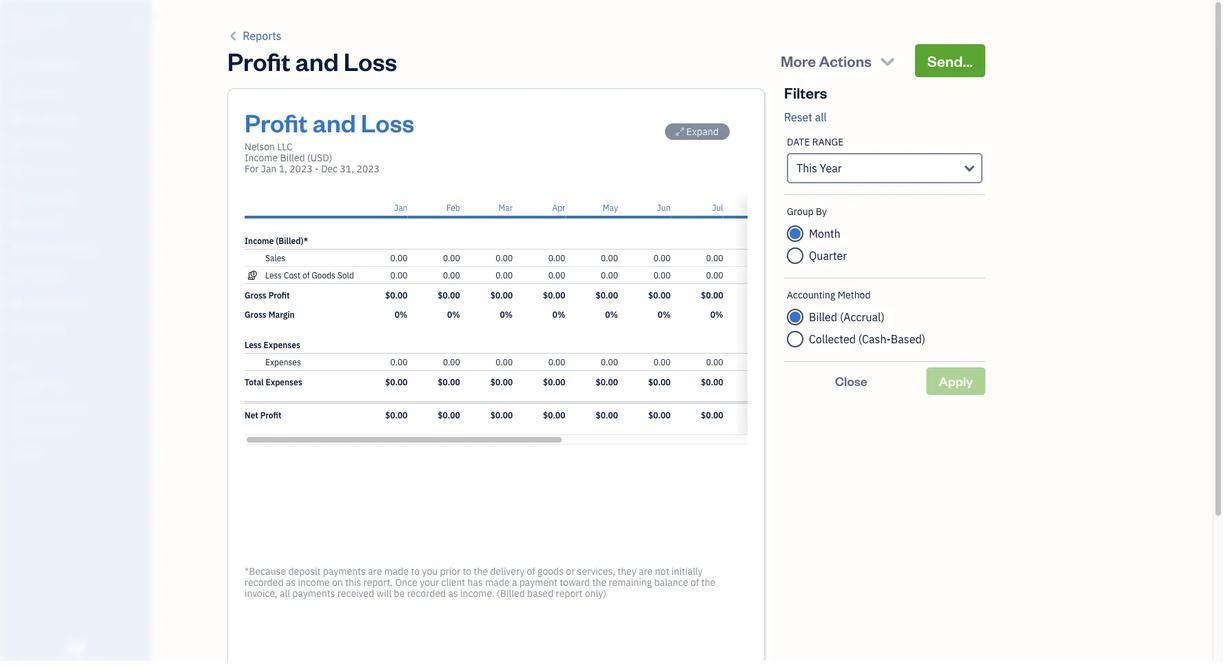 Task type: vqa. For each thing, say whether or not it's contained in the screenshot.


Task type: describe. For each thing, give the bounding box(es) containing it.
client
[[442, 576, 466, 589]]

1 vertical spatial expenses
[[265, 356, 301, 368]]

6 0% from the left
[[658, 309, 671, 320]]

1 vertical spatial payments
[[293, 587, 335, 600]]

quarter
[[810, 249, 848, 263]]

total
[[245, 376, 264, 388]]

nelson llc owner
[[11, 12, 67, 39]]

0 horizontal spatial of
[[303, 270, 310, 281]]

accounting
[[787, 289, 836, 301]]

0 horizontal spatial recorded
[[245, 576, 284, 589]]

reset all
[[785, 110, 827, 124]]

income (billed)*
[[245, 235, 308, 246]]

balance
[[655, 576, 689, 589]]

0 horizontal spatial as
[[286, 576, 296, 589]]

(accrual)
[[840, 310, 885, 324]]

settings image
[[10, 445, 148, 456]]

chevrondown image
[[879, 51, 898, 70]]

reports
[[243, 29, 282, 43]]

date
[[787, 135, 811, 148]]

gross profit
[[245, 290, 290, 301]]

based)
[[891, 332, 926, 347]]

accounting method
[[787, 289, 871, 301]]

your
[[420, 576, 439, 589]]

profit and loss nelson llc income billed (usd) for jan 1, 2023 - dec 31, 2023
[[245, 106, 415, 175]]

accounting method option group
[[787, 306, 983, 350]]

more actions
[[781, 51, 872, 70]]

3 0% from the left
[[500, 309, 513, 320]]

on
[[332, 576, 343, 589]]

feb
[[447, 202, 460, 213]]

billed inside profit and loss nelson llc income billed (usd) for jan 1, 2023 - dec 31, 2023
[[280, 151, 305, 164]]

group by group
[[787, 205, 983, 267]]

1 0% from the left
[[395, 309, 408, 320]]

may
[[603, 202, 618, 213]]

total expenses
[[245, 376, 303, 388]]

report
[[556, 587, 583, 600]]

sold
[[338, 270, 354, 281]]

profit up 'margin'
[[269, 290, 290, 301]]

more actions button
[[769, 44, 910, 77]]

items and services image
[[10, 401, 148, 412]]

chart image
[[9, 296, 26, 310]]

project image
[[9, 217, 26, 231]]

1,
[[279, 162, 287, 175]]

5 0% from the left
[[606, 309, 618, 320]]

you
[[422, 565, 438, 578]]

(cash-
[[859, 332, 891, 347]]

money image
[[9, 270, 26, 283]]

less cost of goods sold
[[265, 270, 354, 281]]

apr
[[553, 202, 566, 213]]

month
[[810, 227, 841, 241]]

income inside profit and loss nelson llc income billed (usd) for jan 1, 2023 - dec 31, 2023
[[245, 151, 278, 164]]

profit down reports
[[228, 44, 291, 77]]

accounting method group
[[787, 289, 983, 350]]

less for less expenses
[[245, 339, 262, 350]]

payment
[[520, 576, 558, 589]]

collected
[[810, 332, 856, 347]]

4 0% from the left
[[553, 309, 566, 320]]

or
[[566, 565, 575, 578]]

7 0% from the left
[[711, 309, 724, 320]]

will
[[377, 587, 392, 600]]

llc inside nelson llc owner
[[49, 12, 67, 27]]

actions
[[820, 51, 872, 70]]

1 horizontal spatial recorded
[[407, 587, 446, 600]]

(usd)
[[307, 151, 333, 164]]

close
[[836, 373, 868, 389]]

1 to from the left
[[411, 565, 420, 578]]

group
[[787, 205, 814, 218]]

mar
[[499, 202, 513, 213]]

sales
[[265, 252, 286, 263]]

1 horizontal spatial the
[[593, 576, 607, 589]]

profit right net
[[260, 410, 282, 421]]

(billed
[[497, 587, 525, 600]]

method
[[838, 289, 871, 301]]

1 horizontal spatial made
[[486, 576, 510, 589]]

all inside button
[[816, 110, 827, 124]]

8 0% from the left
[[764, 309, 776, 320]]

*because deposit payments are made to you prior to the delivery of goods or services, they are not initially recorded as income on this report. once your client has made a payment toward the remaining balance of the invoice, all payments received will be recorded as income. (billed based report only)
[[245, 565, 716, 600]]

close button
[[785, 368, 919, 395]]

2 are from the left
[[639, 565, 653, 578]]

date range element
[[785, 125, 986, 195]]

group by option group
[[787, 223, 983, 267]]

report.
[[364, 576, 393, 589]]

Date Range field
[[787, 153, 983, 183]]

0 vertical spatial payments
[[323, 565, 366, 578]]

send… button
[[916, 44, 986, 77]]

initially
[[672, 565, 703, 578]]

nelson inside nelson llc owner
[[11, 12, 46, 27]]

gross for gross profit
[[245, 290, 267, 301]]

cost
[[284, 270, 301, 281]]

1 horizontal spatial of
[[527, 565, 536, 578]]

1 horizontal spatial jan
[[394, 202, 408, 213]]

invoice image
[[9, 139, 26, 152]]

a
[[512, 576, 517, 589]]

reports button
[[228, 28, 282, 44]]

client image
[[9, 86, 26, 100]]

they
[[618, 565, 637, 578]]

all inside *because deposit payments are made to you prior to the delivery of goods or services, they are not initially recorded as income on this report. once your client has made a payment toward the remaining balance of the invoice, all payments received will be recorded as income. (billed based report only)
[[280, 587, 290, 600]]

less expenses
[[245, 339, 301, 350]]

date range
[[787, 135, 844, 148]]

expense image
[[9, 191, 26, 205]]

billed inside accounting method option group
[[810, 310, 838, 324]]

range
[[813, 135, 844, 148]]

has
[[468, 576, 483, 589]]

31,
[[340, 162, 354, 175]]

1 2023 from the left
[[290, 162, 313, 175]]

jun
[[657, 202, 671, 213]]

this year
[[797, 161, 842, 175]]

invoice,
[[245, 587, 278, 600]]

be
[[394, 587, 405, 600]]

and for profit and loss nelson llc income billed (usd) for jan 1, 2023 - dec 31, 2023
[[313, 106, 356, 138]]



Task type: locate. For each thing, give the bounding box(es) containing it.
team members image
[[10, 379, 148, 390]]

all right invoice,
[[280, 587, 290, 600]]

are up will at left
[[368, 565, 382, 578]]

2 horizontal spatial the
[[702, 576, 716, 589]]

0 horizontal spatial less
[[245, 339, 262, 350]]

0 horizontal spatial jan
[[261, 162, 277, 175]]

1 vertical spatial income
[[245, 235, 274, 246]]

0 horizontal spatial made
[[385, 565, 409, 578]]

0 vertical spatial income
[[245, 151, 278, 164]]

llc inside profit and loss nelson llc income billed (usd) for jan 1, 2023 - dec 31, 2023
[[277, 140, 293, 153]]

less for less cost of goods sold
[[265, 270, 282, 281]]

1 income from the top
[[245, 151, 278, 164]]

of
[[303, 270, 310, 281], [527, 565, 536, 578], [691, 576, 700, 589]]

services,
[[578, 565, 616, 578]]

1 horizontal spatial as
[[449, 587, 458, 600]]

only)
[[585, 587, 607, 600]]

1 horizontal spatial nelson
[[245, 140, 275, 153]]

made
[[385, 565, 409, 578], [486, 576, 510, 589]]

expenses
[[264, 339, 301, 350], [265, 356, 301, 368], [266, 376, 303, 388]]

to left you at the left bottom
[[411, 565, 420, 578]]

2 0% from the left
[[448, 309, 460, 320]]

report image
[[9, 322, 26, 336]]

payments
[[323, 565, 366, 578], [293, 587, 335, 600]]

0%
[[395, 309, 408, 320], [448, 309, 460, 320], [500, 309, 513, 320], [553, 309, 566, 320], [606, 309, 618, 320], [658, 309, 671, 320], [711, 309, 724, 320], [764, 309, 776, 320]]

income
[[245, 151, 278, 164], [245, 235, 274, 246]]

recorded
[[245, 576, 284, 589], [407, 587, 446, 600]]

1 vertical spatial and
[[313, 106, 356, 138]]

remaining
[[609, 576, 652, 589]]

1 vertical spatial loss
[[361, 106, 415, 138]]

gross down 'gross profit'
[[245, 309, 267, 320]]

expenses for less expenses
[[264, 339, 301, 350]]

2023 right 31,
[[357, 162, 380, 175]]

profit and loss
[[228, 44, 397, 77]]

billed
[[280, 151, 305, 164], [810, 310, 838, 324]]

profit inside profit and loss nelson llc income billed (usd) for jan 1, 2023 - dec 31, 2023
[[245, 106, 308, 138]]

owner
[[11, 28, 36, 39]]

as left income
[[286, 576, 296, 589]]

jan
[[261, 162, 277, 175], [394, 202, 408, 213]]

2 gross from the top
[[245, 309, 267, 320]]

loss
[[344, 44, 397, 77], [361, 106, 415, 138]]

loss inside profit and loss nelson llc income billed (usd) for jan 1, 2023 - dec 31, 2023
[[361, 106, 415, 138]]

1 horizontal spatial to
[[463, 565, 472, 578]]

to
[[411, 565, 420, 578], [463, 565, 472, 578]]

as down prior
[[449, 587, 458, 600]]

0 horizontal spatial to
[[411, 565, 420, 578]]

2023 left -
[[290, 162, 313, 175]]

expand image
[[676, 126, 685, 137]]

profit up the 1,
[[245, 106, 308, 138]]

this
[[797, 161, 818, 175]]

more
[[781, 51, 817, 70]]

less down gross margin on the top left
[[245, 339, 262, 350]]

1 vertical spatial gross
[[245, 309, 267, 320]]

expand
[[687, 125, 719, 138]]

*because
[[245, 565, 286, 578]]

nelson
[[11, 12, 46, 27], [245, 140, 275, 153]]

of left the goods
[[527, 565, 536, 578]]

goods
[[312, 270, 336, 281]]

reset
[[785, 110, 813, 124]]

the up the income.
[[474, 565, 488, 578]]

less down sales
[[265, 270, 282, 281]]

1 vertical spatial all
[[280, 587, 290, 600]]

1 horizontal spatial less
[[265, 270, 282, 281]]

0 vertical spatial llc
[[49, 12, 67, 27]]

2 income from the top
[[245, 235, 274, 246]]

delivery
[[491, 565, 525, 578]]

1 horizontal spatial llc
[[277, 140, 293, 153]]

income left the 1,
[[245, 151, 278, 164]]

all right reset
[[816, 110, 827, 124]]

income
[[298, 576, 330, 589]]

billed (accrual)
[[810, 310, 885, 324]]

collected (cash-based)
[[810, 332, 926, 347]]

0 vertical spatial nelson
[[11, 12, 46, 27]]

jan inside profit and loss nelson llc income billed (usd) for jan 1, 2023 - dec 31, 2023
[[261, 162, 277, 175]]

loss for profit and loss
[[344, 44, 397, 77]]

2 2023 from the left
[[357, 162, 380, 175]]

estimate image
[[9, 112, 26, 126]]

-
[[315, 162, 319, 175]]

(billed)*
[[276, 235, 308, 246]]

margin
[[269, 309, 295, 320]]

0 horizontal spatial are
[[368, 565, 382, 578]]

0 vertical spatial gross
[[245, 290, 267, 301]]

payment image
[[9, 165, 26, 179]]

group by
[[787, 205, 827, 218]]

1 vertical spatial llc
[[277, 140, 293, 153]]

dec
[[321, 162, 338, 175]]

0 vertical spatial less
[[265, 270, 282, 281]]

year
[[820, 161, 842, 175]]

toward
[[560, 576, 590, 589]]

timer image
[[9, 243, 26, 257]]

and inside profit and loss nelson llc income billed (usd) for jan 1, 2023 - dec 31, 2023
[[313, 106, 356, 138]]

0 horizontal spatial 2023
[[290, 162, 313, 175]]

loss for profit and loss nelson llc income billed (usd) for jan 1, 2023 - dec 31, 2023
[[361, 106, 415, 138]]

0 vertical spatial expenses
[[264, 339, 301, 350]]

chevronleft image
[[228, 28, 240, 44]]

1 vertical spatial billed
[[810, 310, 838, 324]]

billed down accounting method
[[810, 310, 838, 324]]

net
[[245, 410, 258, 421]]

dashboard image
[[9, 60, 26, 74]]

0 vertical spatial billed
[[280, 151, 305, 164]]

payments down "deposit"
[[293, 587, 335, 600]]

send…
[[928, 51, 974, 70]]

0 horizontal spatial llc
[[49, 12, 67, 27]]

not
[[655, 565, 670, 578]]

0 vertical spatial jan
[[261, 162, 277, 175]]

the right toward
[[593, 576, 607, 589]]

less
[[265, 270, 282, 281], [245, 339, 262, 350]]

0 horizontal spatial all
[[280, 587, 290, 600]]

1 horizontal spatial 2023
[[357, 162, 380, 175]]

0 vertical spatial and
[[296, 44, 339, 77]]

1 vertical spatial jan
[[394, 202, 408, 213]]

deposit
[[289, 565, 321, 578]]

1 horizontal spatial are
[[639, 565, 653, 578]]

nelson up for
[[245, 140, 275, 153]]

and right reports button
[[296, 44, 339, 77]]

apps image
[[10, 357, 148, 368]]

recorded down you at the left bottom
[[407, 587, 446, 600]]

1 gross from the top
[[245, 290, 267, 301]]

billed left -
[[280, 151, 305, 164]]

gross up gross margin on the top left
[[245, 290, 267, 301]]

0 horizontal spatial the
[[474, 565, 488, 578]]

and up '(usd)'
[[313, 106, 356, 138]]

1 horizontal spatial all
[[816, 110, 827, 124]]

expenses right total at the left
[[266, 376, 303, 388]]

2 horizontal spatial of
[[691, 576, 700, 589]]

1 are from the left
[[368, 565, 382, 578]]

aug
[[762, 202, 776, 213]]

of right cost
[[303, 270, 310, 281]]

0 vertical spatial all
[[816, 110, 827, 124]]

income.
[[461, 587, 495, 600]]

bank connections image
[[10, 423, 148, 434]]

by
[[816, 205, 827, 218]]

goods
[[538, 565, 564, 578]]

2 vertical spatial expenses
[[266, 376, 303, 388]]

1 horizontal spatial billed
[[810, 310, 838, 324]]

recorded left "deposit"
[[245, 576, 284, 589]]

nelson inside profit and loss nelson llc income billed (usd) for jan 1, 2023 - dec 31, 2023
[[245, 140, 275, 153]]

reset all button
[[785, 109, 827, 125]]

prior
[[440, 565, 461, 578]]

the right 'balance' on the right bottom of the page
[[702, 576, 716, 589]]

llc
[[49, 12, 67, 27], [277, 140, 293, 153]]

0 vertical spatial loss
[[344, 44, 397, 77]]

0 horizontal spatial nelson
[[11, 12, 46, 27]]

once
[[395, 576, 418, 589]]

jul
[[713, 202, 724, 213]]

expenses down 'margin'
[[264, 339, 301, 350]]

gross margin
[[245, 309, 295, 320]]

jan left the 1,
[[261, 162, 277, 175]]

net profit
[[245, 410, 282, 421]]

2 to from the left
[[463, 565, 472, 578]]

income up sales
[[245, 235, 274, 246]]

0.00
[[391, 252, 408, 263], [443, 252, 460, 263], [496, 252, 513, 263], [549, 252, 566, 263], [601, 252, 618, 263], [654, 252, 671, 263], [707, 252, 724, 263], [759, 252, 776, 263], [391, 270, 408, 281], [443, 270, 460, 281], [496, 270, 513, 281], [549, 270, 566, 281], [601, 270, 618, 281], [654, 270, 671, 281], [707, 270, 724, 281], [759, 270, 776, 281], [391, 356, 408, 368], [443, 356, 460, 368], [496, 356, 513, 368], [549, 356, 566, 368], [601, 356, 618, 368], [654, 356, 671, 368], [707, 356, 724, 368], [759, 356, 776, 368]]

as
[[286, 576, 296, 589], [449, 587, 458, 600]]

filters
[[785, 82, 828, 102]]

expenses down the less expenses
[[265, 356, 301, 368]]

to right prior
[[463, 565, 472, 578]]

payments up received
[[323, 565, 366, 578]]

jan left feb
[[394, 202, 408, 213]]

expenses for total expenses
[[266, 376, 303, 388]]

main element
[[0, 0, 186, 661]]

nelson up owner
[[11, 12, 46, 27]]

this
[[345, 576, 361, 589]]

expand button
[[665, 123, 730, 140]]

freshbooks image
[[65, 639, 87, 656]]

based
[[528, 587, 554, 600]]

0 horizontal spatial billed
[[280, 151, 305, 164]]

gross for gross margin
[[245, 309, 267, 320]]

1 vertical spatial nelson
[[245, 140, 275, 153]]

are left not
[[639, 565, 653, 578]]

made up "be"
[[385, 565, 409, 578]]

of right 'balance' on the right bottom of the page
[[691, 576, 700, 589]]

$0.00
[[385, 290, 408, 301], [438, 290, 460, 301], [491, 290, 513, 301], [543, 290, 566, 301], [596, 290, 618, 301], [649, 290, 671, 301], [701, 290, 724, 301], [754, 290, 776, 301], [385, 376, 408, 388], [438, 376, 460, 388], [491, 376, 513, 388], [543, 376, 566, 388], [596, 376, 618, 388], [649, 376, 671, 388], [701, 376, 724, 388], [754, 376, 776, 388], [385, 410, 408, 421], [438, 410, 460, 421], [491, 410, 513, 421], [543, 410, 566, 421], [596, 410, 618, 421], [649, 410, 671, 421], [701, 410, 724, 421], [754, 410, 776, 421]]

and for profit and loss
[[296, 44, 339, 77]]

for
[[245, 162, 259, 175]]

made left a
[[486, 576, 510, 589]]

1 vertical spatial less
[[245, 339, 262, 350]]

received
[[338, 587, 375, 600]]



